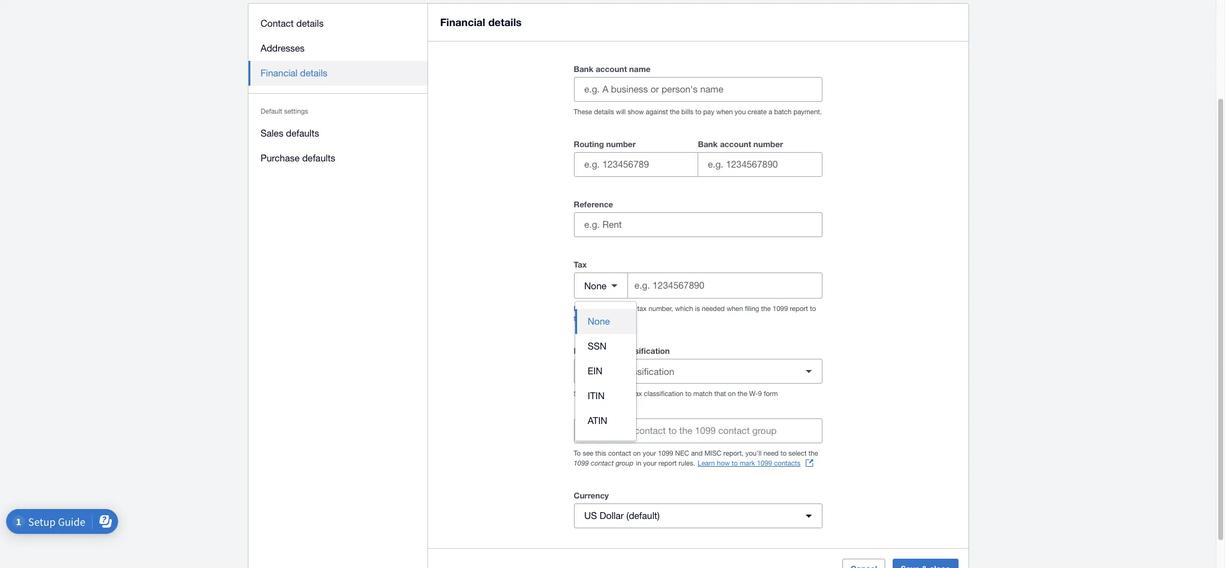 Task type: locate. For each thing, give the bounding box(es) containing it.
on
[[728, 390, 736, 398], [633, 450, 641, 457]]

your up irs.
[[592, 305, 605, 313]]

specify the federal tax classification to match that on the w-9 form
[[574, 390, 778, 398]]

classification left match at bottom right
[[644, 390, 684, 398]]

0 horizontal spatial group
[[616, 459, 634, 467]]

menu
[[248, 4, 428, 178]]

classification down federal tax classification
[[621, 366, 674, 377]]

0 vertical spatial report
[[790, 305, 808, 313]]

1 vertical spatial bank
[[698, 139, 718, 149]]

1 vertical spatial account
[[720, 139, 751, 149]]

list box
[[575, 302, 636, 441]]

and
[[691, 450, 703, 457]]

1 vertical spatial group
[[575, 302, 636, 441]]

tax right federal
[[633, 390, 642, 398]]

details
[[488, 16, 522, 29], [296, 18, 324, 29], [300, 68, 327, 78], [594, 108, 614, 116]]

2 number from the left
[[754, 139, 783, 149]]

none down 'enter'
[[588, 316, 610, 327]]

1 vertical spatial group
[[616, 459, 634, 467]]

0 horizontal spatial number
[[606, 139, 636, 149]]

when left you
[[716, 108, 733, 116]]

account
[[596, 64, 627, 74], [720, 139, 751, 149]]

add
[[597, 426, 614, 436]]

contact's
[[607, 305, 635, 313]]

default
[[261, 107, 282, 115]]

report right filing
[[790, 305, 808, 313]]

classification
[[619, 346, 670, 356], [621, 366, 674, 377], [644, 390, 684, 398]]

your inside the "enter your contact's tax number, which is needed when filing the 1099 report to the irs."
[[592, 305, 605, 313]]

learn how to mark 1099 contacts link
[[698, 459, 813, 468]]

0 horizontal spatial financial
[[261, 68, 298, 78]]

default settings
[[261, 107, 308, 115]]

1 horizontal spatial report
[[790, 305, 808, 313]]

financial details inside financial details button
[[261, 68, 327, 78]]

tax inside the "enter your contact's tax number, which is needed when filing the 1099 report to the irs."
[[637, 305, 647, 313]]

the right filing
[[761, 305, 771, 313]]

2 vertical spatial tax
[[633, 390, 642, 398]]

1 vertical spatial on
[[633, 450, 641, 457]]

0 horizontal spatial a
[[613, 366, 618, 377]]

0 vertical spatial account
[[596, 64, 627, 74]]

group left in
[[616, 459, 634, 467]]

classification inside popup button
[[621, 366, 674, 377]]

1 vertical spatial classification
[[621, 366, 674, 377]]

group inside 'to see this contact on your 1099 nec and misc report, you'll need to select the 1099 contact group in your report rules. learn how to mark 1099 contacts'
[[616, 459, 634, 467]]

bank
[[574, 64, 594, 74], [698, 139, 718, 149]]

add this contact to the 1099 contact group
[[597, 426, 777, 436]]

this right add
[[617, 426, 632, 436]]

to down report, on the right bottom
[[732, 460, 738, 467]]

enter
[[574, 305, 590, 313]]

report
[[790, 305, 808, 313], [659, 460, 677, 467]]

nec
[[675, 450, 689, 457]]

1 vertical spatial when
[[727, 305, 743, 313]]

1 horizontal spatial on
[[728, 390, 736, 398]]

Bank account number field
[[698, 153, 822, 176]]

filing
[[745, 305, 759, 313]]

Tax text field
[[633, 274, 822, 298]]

needed
[[702, 305, 725, 313]]

1 vertical spatial financial
[[261, 68, 298, 78]]

the inside 'to see this contact on your 1099 nec and misc report, you'll need to select the 1099 contact group in your report rules. learn how to mark 1099 contacts'
[[809, 450, 818, 457]]

0 vertical spatial group
[[752, 426, 777, 436]]

to left match at bottom right
[[685, 390, 691, 398]]

to see this contact on your 1099 nec and misc report, you'll need to select the 1099 contact group in your report rules. learn how to mark 1099 contacts
[[574, 450, 818, 467]]

to right filing
[[810, 305, 816, 313]]

irs.
[[585, 315, 598, 322]]

to left pay
[[695, 108, 701, 116]]

your left nec
[[643, 450, 656, 457]]

none inside none popup button
[[584, 281, 607, 291]]

1 vertical spatial a
[[613, 366, 618, 377]]

group
[[574, 137, 822, 177], [575, 302, 636, 441]]

none for none popup button
[[584, 281, 607, 291]]

1 horizontal spatial bank
[[698, 139, 718, 149]]

account up bank account number "field"
[[720, 139, 751, 149]]

addresses button
[[248, 36, 428, 61]]

none inside none button
[[588, 316, 610, 327]]

this
[[617, 426, 632, 436], [595, 450, 606, 457]]

w-
[[749, 390, 758, 398]]

contact
[[635, 426, 666, 436], [718, 426, 750, 436], [608, 450, 631, 457], [591, 459, 614, 467]]

0 vertical spatial a
[[769, 108, 772, 116]]

account left name
[[596, 64, 627, 74]]

ssn button
[[575, 334, 636, 359]]

show
[[628, 108, 644, 116]]

tax left number,
[[637, 305, 647, 313]]

the right the select at the bottom right of the page
[[809, 450, 818, 457]]

tax for tax
[[637, 305, 647, 313]]

select
[[584, 366, 610, 377]]

defaults down the sales defaults button
[[302, 153, 335, 163]]

1 vertical spatial report
[[659, 460, 677, 467]]

select a classification
[[584, 366, 674, 377]]

tax for federal tax classification
[[633, 390, 642, 398]]

federal
[[574, 346, 603, 356]]

0 horizontal spatial financial details
[[261, 68, 327, 78]]

payment.
[[794, 108, 822, 116]]

number up bank account number "field"
[[754, 139, 783, 149]]

to inside the "enter your contact's tax number, which is needed when filing the 1099 report to the irs."
[[810, 305, 816, 313]]

enter your contact's tax number, which is needed when filing the 1099 report to the irs.
[[574, 305, 816, 322]]

purchase defaults
[[261, 153, 335, 163]]

routing
[[574, 139, 604, 149]]

a
[[769, 108, 772, 116], [613, 366, 618, 377]]

0 vertical spatial bank
[[574, 64, 594, 74]]

match
[[693, 390, 713, 398]]

financial
[[440, 16, 485, 29], [261, 68, 298, 78]]

group containing none
[[575, 302, 636, 441]]

number up "routing number" field
[[606, 139, 636, 149]]

group
[[752, 426, 777, 436], [616, 459, 634, 467]]

us dollar (default)
[[584, 511, 660, 521]]

on right the that on the bottom of page
[[728, 390, 736, 398]]

on up in
[[633, 450, 641, 457]]

reference group
[[574, 197, 822, 237]]

0 vertical spatial your
[[592, 305, 605, 313]]

select a classification button
[[574, 359, 822, 384]]

0 vertical spatial this
[[617, 426, 632, 436]]

0 horizontal spatial report
[[659, 460, 677, 467]]

classification up the select a classification
[[619, 346, 670, 356]]

1 horizontal spatial number
[[754, 139, 783, 149]]

defaults down settings on the left of the page
[[286, 128, 319, 139]]

1 vertical spatial tax
[[605, 346, 617, 356]]

contact down add
[[608, 450, 631, 457]]

1 vertical spatial none
[[588, 316, 610, 327]]

when left filing
[[727, 305, 743, 313]]

report down nec
[[659, 460, 677, 467]]

routing number
[[574, 139, 636, 149]]

bank inside "group"
[[698, 139, 718, 149]]

1 horizontal spatial financial details
[[440, 16, 522, 29]]

1 horizontal spatial group
[[752, 426, 777, 436]]

group containing routing number
[[574, 137, 822, 177]]

name
[[629, 64, 651, 74]]

account inside "group"
[[720, 139, 751, 149]]

need
[[764, 450, 779, 457]]

pay
[[703, 108, 715, 116]]

to up nec
[[669, 426, 677, 436]]

1 vertical spatial financial details
[[261, 68, 327, 78]]

financial inside button
[[261, 68, 298, 78]]

on inside 'to see this contact on your 1099 nec and misc report, you'll need to select the 1099 contact group in your report rules. learn how to mark 1099 contacts'
[[633, 450, 641, 457]]

to
[[695, 108, 701, 116], [810, 305, 816, 313], [685, 390, 691, 398], [669, 426, 677, 436], [781, 450, 787, 457], [732, 460, 738, 467]]

0 vertical spatial none
[[584, 281, 607, 291]]

financial details
[[440, 16, 522, 29], [261, 68, 327, 78]]

contacts
[[774, 460, 801, 467]]

0 horizontal spatial this
[[595, 450, 606, 457]]

learn
[[698, 460, 715, 467]]

ein
[[588, 366, 603, 377]]

1 vertical spatial this
[[595, 450, 606, 457]]

this right see
[[595, 450, 606, 457]]

1099 right filing
[[773, 305, 788, 313]]

0 vertical spatial tax
[[637, 305, 647, 313]]

contact details button
[[248, 11, 428, 36]]

will
[[616, 108, 626, 116]]

0 vertical spatial financial details
[[440, 16, 522, 29]]

0 horizontal spatial bank
[[574, 64, 594, 74]]

Bank account name field
[[574, 78, 822, 101]]

bank up the these
[[574, 64, 594, 74]]

Reference field
[[574, 213, 822, 237]]

0 vertical spatial group
[[574, 137, 822, 177]]

your right in
[[643, 460, 657, 467]]

this inside 'to see this contact on your 1099 nec and misc report, you'll need to select the 1099 contact group in your report rules. learn how to mark 1099 contacts'
[[595, 450, 606, 457]]

0 horizontal spatial account
[[596, 64, 627, 74]]

tax
[[574, 260, 587, 270]]

1 horizontal spatial account
[[720, 139, 751, 149]]

atin
[[588, 416, 607, 426]]

group up need at the bottom right of the page
[[752, 426, 777, 436]]

bank for bank account name
[[574, 64, 594, 74]]

0 horizontal spatial on
[[633, 450, 641, 457]]

your
[[592, 305, 605, 313], [643, 450, 656, 457], [643, 460, 657, 467]]

bank down pay
[[698, 139, 718, 149]]

defaults
[[286, 128, 319, 139], [302, 153, 335, 163]]

a right select
[[613, 366, 618, 377]]

1 horizontal spatial financial
[[440, 16, 485, 29]]

2 vertical spatial classification
[[644, 390, 684, 398]]

1 vertical spatial your
[[643, 450, 656, 457]]

tax up ein button on the bottom of page
[[605, 346, 617, 356]]

which
[[675, 305, 693, 313]]

when
[[716, 108, 733, 116], [727, 305, 743, 313]]

0 vertical spatial classification
[[619, 346, 670, 356]]

0 vertical spatial defaults
[[286, 128, 319, 139]]

1 horizontal spatial a
[[769, 108, 772, 116]]

1099 left nec
[[658, 450, 673, 457]]

none down tax
[[584, 281, 607, 291]]

tax
[[637, 305, 647, 313], [605, 346, 617, 356], [633, 390, 642, 398]]

1 vertical spatial defaults
[[302, 153, 335, 163]]

number
[[606, 139, 636, 149], [754, 139, 783, 149]]

a left batch
[[769, 108, 772, 116]]

the
[[670, 108, 680, 116], [761, 305, 771, 313], [574, 315, 583, 322], [598, 390, 608, 398], [738, 390, 747, 398], [679, 426, 693, 436], [809, 450, 818, 457]]



Task type: describe. For each thing, give the bounding box(es) containing it.
1099 inside the "enter your contact's tax number, which is needed when filing the 1099 report to the irs."
[[773, 305, 788, 313]]

defaults for sales defaults
[[286, 128, 319, 139]]

account for name
[[596, 64, 627, 74]]

2 vertical spatial your
[[643, 460, 657, 467]]

sales defaults
[[261, 128, 319, 139]]

1099 up the misc
[[695, 426, 716, 436]]

see
[[583, 450, 594, 457]]

contact
[[261, 18, 294, 29]]

to up contacts
[[781, 450, 787, 457]]

to
[[574, 450, 581, 457]]

0 vertical spatial on
[[728, 390, 736, 398]]

the up nec
[[679, 426, 693, 436]]

1 number from the left
[[606, 139, 636, 149]]

report,
[[724, 450, 744, 457]]

list box containing none
[[575, 302, 636, 441]]

you
[[735, 108, 746, 116]]

federal
[[610, 390, 631, 398]]

bills
[[681, 108, 694, 116]]

rules.
[[679, 460, 695, 467]]

ssn
[[588, 341, 607, 352]]

0 vertical spatial when
[[716, 108, 733, 116]]

these details will show against the bills to pay when you create a batch payment.
[[574, 108, 822, 116]]

batch
[[774, 108, 792, 116]]

ein button
[[575, 359, 636, 384]]

contact down see
[[591, 459, 614, 467]]

1 horizontal spatial this
[[617, 426, 632, 436]]

atin button
[[575, 409, 636, 434]]

account for number
[[720, 139, 751, 149]]

specify
[[574, 390, 597, 398]]

in
[[636, 460, 641, 467]]

menu containing contact details
[[248, 4, 428, 178]]

sales defaults button
[[248, 121, 428, 146]]

purchase defaults button
[[248, 146, 428, 171]]

purchase
[[261, 153, 300, 163]]

classification for federal tax classification
[[619, 346, 670, 356]]

classification for select a classification
[[621, 366, 674, 377]]

the down 'enter'
[[574, 315, 583, 322]]

(default)
[[626, 511, 660, 521]]

is
[[695, 305, 700, 313]]

mark
[[740, 460, 755, 467]]

you'll
[[746, 450, 762, 457]]

that
[[714, 390, 726, 398]]

these
[[574, 108, 592, 116]]

a inside select a classification popup button
[[613, 366, 618, 377]]

dollar
[[600, 511, 624, 521]]

the left bills
[[670, 108, 680, 116]]

sales
[[261, 128, 283, 139]]

bank for bank account number
[[698, 139, 718, 149]]

1099 down need at the bottom right of the page
[[757, 460, 772, 467]]

financial details button
[[248, 61, 428, 86]]

select
[[789, 450, 807, 457]]

reference
[[574, 199, 613, 209]]

the left w-
[[738, 390, 747, 398]]

us
[[584, 511, 597, 521]]

0 vertical spatial financial
[[440, 16, 485, 29]]

itin button
[[575, 384, 636, 409]]

against
[[646, 108, 668, 116]]

9
[[758, 390, 762, 398]]

addresses
[[261, 43, 305, 53]]

federal tax classification
[[574, 346, 670, 356]]

how
[[717, 460, 730, 467]]

none for none button
[[588, 316, 610, 327]]

number,
[[649, 305, 673, 313]]

contact up report, on the right bottom
[[718, 426, 750, 436]]

report inside the "enter your contact's tax number, which is needed when filing the 1099 report to the irs."
[[790, 305, 808, 313]]

contact details
[[261, 18, 324, 29]]

misc
[[705, 450, 722, 457]]

create
[[748, 108, 767, 116]]

none button
[[575, 309, 636, 334]]

when inside the "enter your contact's tax number, which is needed when filing the 1099 report to the irs."
[[727, 305, 743, 313]]

Routing number field
[[574, 153, 697, 176]]

itin
[[588, 391, 605, 401]]

bank account name
[[574, 64, 651, 74]]

settings
[[284, 107, 308, 115]]

1099 down to
[[574, 459, 589, 467]]

the left federal
[[598, 390, 608, 398]]

none button
[[574, 273, 628, 298]]

bank account number
[[698, 139, 783, 149]]

form
[[764, 390, 778, 398]]

defaults for purchase defaults
[[302, 153, 335, 163]]

contact up in
[[635, 426, 666, 436]]

currency
[[574, 491, 609, 501]]

report inside 'to see this contact on your 1099 nec and misc report, you'll need to select the 1099 contact group in your report rules. learn how to mark 1099 contacts'
[[659, 460, 677, 467]]



